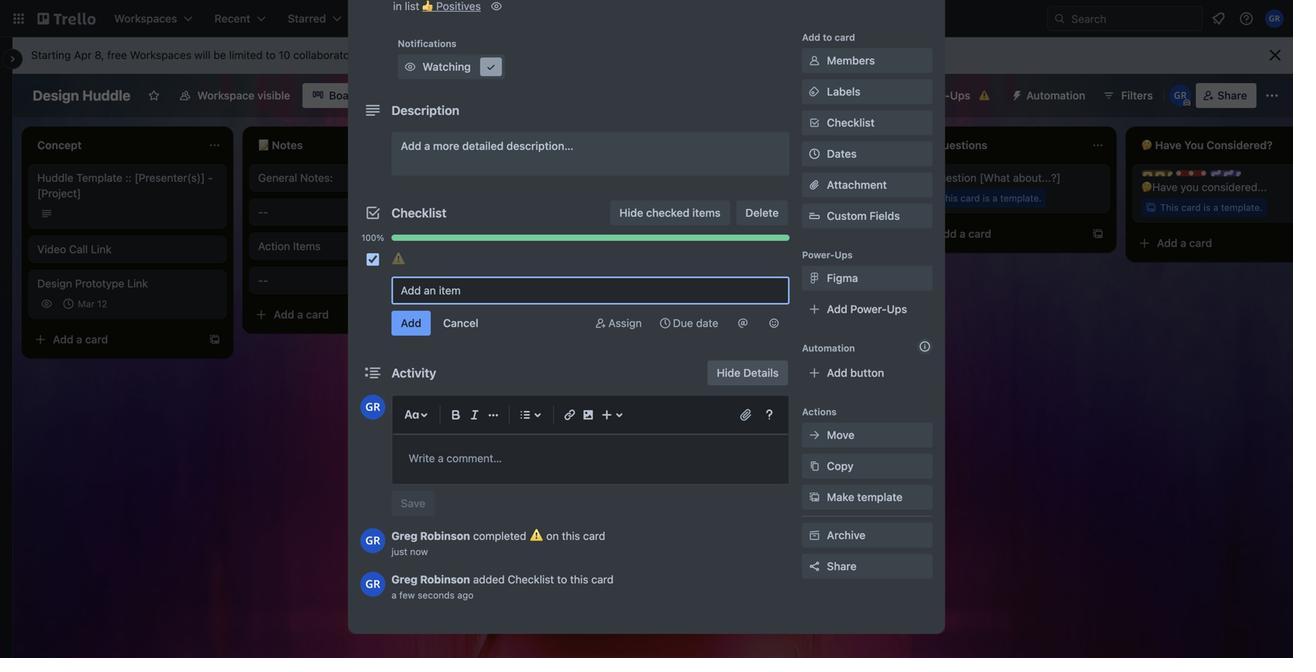 Task type: describe. For each thing, give the bounding box(es) containing it.
action
[[258, 240, 290, 253]]

color: yellow, title: none image
[[1142, 170, 1173, 177]]

show menu image
[[1265, 88, 1281, 103]]

automation button
[[1005, 83, 1095, 108]]

general notes:
[[258, 172, 333, 184]]

hide details
[[717, 367, 779, 380]]

italic ⌘i image
[[466, 406, 484, 425]]

[i'm
[[759, 172, 778, 184]]

sm image for copy
[[807, 459, 823, 475]]

huddle inside board name text field
[[82, 87, 131, 104]]

be
[[214, 49, 226, 61]]

add power-ups link
[[802, 297, 933, 322]]

🙋question [what about...?] link
[[921, 170, 1102, 186]]

sm image for automation
[[1005, 83, 1027, 105]]

attachment
[[827, 179, 887, 191]]

notifications
[[398, 38, 457, 49]]

sm image for watching
[[403, 59, 418, 75]]

checklist button
[[802, 110, 933, 135]]

2 horizontal spatial this card is a template.
[[1161, 202, 1263, 213]]

custom fields
[[827, 210, 900, 222]]

filters
[[1122, 89, 1154, 102]]

- inside huddle template :: [presenter(s)] - [project]
[[208, 172, 213, 184]]

completed
[[473, 530, 527, 543]]

due date
[[673, 317, 719, 330]]

add a card for [what
[[937, 228, 992, 240]]

limits
[[520, 49, 547, 61]]

starting apr 8, free workspaces will be limited to 10 collaborators. learn more about collaborator limits
[[31, 49, 547, 61]]

activity
[[392, 366, 437, 381]]

automation inside 'button'
[[1027, 89, 1086, 102]]

on
[[547, 530, 559, 543]]

👎negative [i'm not sure about...] link
[[700, 170, 881, 186]]

not
[[781, 172, 797, 184]]

link image
[[561, 406, 579, 425]]

add down figma
[[827, 303, 848, 316]]

workspace
[[198, 89, 255, 102]]

star or unstar board image
[[148, 89, 160, 102]]

0 horizontal spatial ups
[[835, 250, 853, 261]]

labels link
[[802, 79, 933, 104]]

about
[[425, 49, 454, 61]]

greg robinson (gregrobinson96) image right filters
[[1170, 85, 1192, 107]]

🤔have you considered... link
[[1142, 180, 1294, 195]]

about...]
[[825, 172, 867, 184]]

description…
[[507, 140, 574, 152]]

add power-ups
[[827, 303, 908, 316]]

Mar 12 checkbox
[[59, 295, 112, 314]]

dates
[[827, 147, 857, 160]]

template
[[76, 172, 122, 184]]

attach and insert link image
[[739, 408, 754, 423]]

0 vertical spatial share
[[1218, 89, 1248, 102]]

0 horizontal spatial share
[[827, 561, 857, 573]]

color: red, title: none image
[[1176, 170, 1207, 177]]

1 vertical spatial automation
[[802, 343, 855, 354]]

archive
[[827, 529, 866, 542]]

due
[[673, 317, 693, 330]]

now
[[410, 547, 428, 558]]

delete
[[746, 207, 779, 219]]

more formatting image
[[484, 406, 503, 425]]

greg for greg robinson completed
[[392, 530, 418, 543]]

notes:
[[300, 172, 333, 184]]

link for design prototype link
[[127, 277, 148, 290]]

Add an item text field
[[392, 277, 790, 305]]

date
[[696, 317, 719, 330]]

0 notifications image
[[1210, 9, 1228, 28]]

call
[[69, 243, 88, 256]]

👎negative [i'm not sure about...]
[[700, 172, 867, 184]]

checklist inside button
[[827, 116, 875, 129]]

customize views image
[[377, 88, 392, 103]]

add a card down you
[[1158, 237, 1213, 250]]

sm image inside make template link
[[807, 490, 823, 506]]

add down description
[[401, 140, 422, 152]]

sm image inside labels link
[[807, 84, 823, 100]]

a down delete link
[[739, 228, 745, 240]]

custom
[[827, 210, 867, 222]]

👍positive
[[479, 309, 529, 322]]

lists image
[[516, 406, 535, 425]]

template. for about...?]
[[1001, 193, 1042, 204]]

is for [i'm
[[762, 193, 769, 204]]

make template link
[[802, 485, 933, 510]]

items
[[293, 240, 321, 253]]

just now link
[[392, 547, 428, 558]]

10
[[279, 49, 290, 61]]

assign link
[[587, 311, 648, 336]]

greg robinson (gregrobinson96) image left text styles image
[[361, 395, 385, 420]]

add a card button for notes:
[[249, 303, 420, 328]]

general notes: link
[[258, 170, 439, 186]]

🙋question
[[921, 172, 977, 184]]

sm image right date
[[736, 316, 751, 331]]

ups inside button
[[950, 89, 971, 102]]

a down mar 12 checkbox
[[76, 333, 82, 346]]

edit card image
[[649, 171, 661, 184]]

learn
[[365, 49, 394, 61]]

collaborators.
[[293, 49, 362, 61]]

Main content area, start typing to enter text. text field
[[409, 450, 773, 468]]

design for design prototype link
[[37, 277, 72, 290]]

video call link link
[[37, 242, 218, 258]]

this card is a template. for [i'm
[[719, 193, 821, 204]]

detailed
[[462, 140, 504, 152]]

make
[[827, 491, 855, 504]]

sm image inside due date "link"
[[658, 316, 673, 331]]

add button
[[827, 367, 885, 380]]

2 horizontal spatial to
[[823, 32, 833, 43]]

1 vertical spatial checklist
[[392, 206, 447, 221]]

labels
[[827, 85, 861, 98]]

sm image inside members link
[[807, 53, 823, 68]]

seconds
[[418, 590, 455, 601]]

add down items
[[716, 228, 736, 240]]

image image
[[579, 406, 598, 425]]

this for 🙋question
[[940, 193, 958, 204]]

video
[[37, 243, 66, 256]]

sm image left figma
[[807, 271, 823, 286]]

cancel
[[443, 317, 479, 330]]

action items
[[258, 240, 321, 253]]

hide for hide details
[[717, 367, 741, 380]]

action items link
[[258, 239, 439, 254]]

add down action items
[[274, 308, 294, 321]]

board link
[[303, 83, 369, 108]]

text styles image
[[403, 406, 421, 425]]

greg robinson added checklist to this card a few seconds ago
[[392, 574, 614, 601]]

greg robinson completed
[[392, 530, 530, 543]]

add a card button for [what
[[912, 222, 1083, 247]]

collaborator
[[457, 49, 517, 61]]

create button
[[451, 6, 504, 31]]

2 vertical spatial ups
[[887, 303, 908, 316]]

1 horizontal spatial more
[[433, 140, 460, 152]]

add to card
[[802, 32, 856, 43]]

sure
[[800, 172, 822, 184]]

apr
[[74, 49, 92, 61]]

8,
[[95, 49, 104, 61]]

workspaces
[[130, 49, 192, 61]]

this card is a template. for [what
[[940, 193, 1042, 204]]

checklist inside greg robinson added checklist to this card a few seconds ago
[[508, 574, 554, 587]]

assign
[[609, 317, 642, 330]]

learn more about collaborator limits link
[[365, 49, 547, 61]]

save button
[[392, 492, 435, 517]]



Task type: vqa. For each thing, say whether or not it's contained in the screenshot.
sixth Christina Overa (christinaovera) image from the bottom
no



Task type: locate. For each thing, give the bounding box(es) containing it.
0 horizontal spatial create from template… image
[[208, 334, 221, 346]]

figma
[[827, 272, 859, 285]]

add a card down "items"
[[274, 308, 329, 321]]

is down 🤔have you considered...
[[1204, 202, 1211, 213]]

is down '🙋question [what about...?]'
[[983, 193, 990, 204]]

filters button
[[1098, 83, 1158, 108]]

robinson up "seconds"
[[420, 574, 470, 587]]

sm image down add an item text field
[[593, 316, 609, 331]]

1 vertical spatial this
[[570, 574, 589, 587]]

add a card down delete link
[[716, 228, 771, 240]]

on this card
[[544, 530, 606, 543]]

👍positive [i really liked...] link
[[479, 308, 660, 323]]

-- link down action items link
[[258, 273, 439, 289]]

archive link
[[802, 524, 933, 548]]

2 horizontal spatial template.
[[1222, 202, 1263, 213]]

greg up the few
[[392, 574, 418, 587]]

0 vertical spatial -- link
[[258, 205, 439, 220]]

1 horizontal spatial share
[[1218, 89, 1248, 102]]

robinson
[[420, 530, 470, 543], [420, 574, 470, 587]]

custom fields button
[[802, 208, 933, 224]]

watching button
[[398, 54, 505, 79]]

to down 'on'
[[557, 574, 567, 587]]

1 horizontal spatial create from template… image
[[871, 228, 884, 240]]

design prototype link link
[[37, 276, 218, 292]]

0 vertical spatial greg
[[392, 530, 418, 543]]

attachment button
[[802, 173, 933, 198]]

1 -- from the top
[[258, 206, 268, 219]]

huddle template :: [presenter(s)] - [project] link
[[37, 170, 218, 201]]

visible
[[258, 89, 290, 102]]

warning image
[[392, 252, 406, 266]]

sm image left archive
[[807, 528, 823, 544]]

1 horizontal spatial this card is a template.
[[940, 193, 1042, 204]]

power- up checklist button
[[914, 89, 950, 102]]

design prototype link
[[37, 277, 148, 290]]

you
[[1181, 181, 1199, 194]]

sm image left labels
[[807, 84, 823, 100]]

0 vertical spatial robinson
[[420, 530, 470, 543]]

a inside greg robinson added checklist to this card a few seconds ago
[[392, 590, 397, 601]]

1 vertical spatial --
[[258, 274, 268, 287]]

design
[[33, 87, 79, 104], [37, 277, 72, 290]]

0 horizontal spatial this
[[719, 193, 737, 204]]

just now
[[392, 547, 428, 558]]

share button left "show menu" "icon"
[[1196, 83, 1257, 108]]

this card is a template. down '🙋question [what about...?]'
[[940, 193, 1042, 204]]

share button down archive link
[[802, 555, 933, 580]]

search image
[[1054, 12, 1067, 25]]

1 vertical spatial create from template… image
[[208, 334, 221, 346]]

prototype
[[75, 277, 124, 290]]

template. down considered...
[[1222, 202, 1263, 213]]

a down description
[[424, 140, 430, 152]]

hide inside hide checked items link
[[620, 207, 644, 219]]

2 -- from the top
[[258, 274, 268, 287]]

huddle down '8,'
[[82, 87, 131, 104]]

template. down "🙋question [what about...?]" "link"
[[1001, 193, 1042, 204]]

open information menu image
[[1239, 11, 1255, 26]]

this down the '👎negative'
[[719, 193, 737, 204]]

add up members link at the top of the page
[[802, 32, 821, 43]]

👍positive [i really liked...]
[[479, 309, 609, 322]]

a up delete
[[772, 193, 777, 204]]

2 greg from the top
[[392, 574, 418, 587]]

greg for greg robinson added checklist to this card a few seconds ago
[[392, 574, 418, 587]]

1 horizontal spatial ups
[[887, 303, 908, 316]]

link
[[91, 243, 112, 256], [127, 277, 148, 290]]

add a card button down the '🤔have you considered...' link
[[1133, 231, 1294, 256]]

add a card button down 12
[[28, 328, 199, 352]]

a
[[424, 140, 430, 152], [772, 193, 777, 204], [993, 193, 998, 204], [1214, 202, 1219, 213], [739, 228, 745, 240], [960, 228, 966, 240], [1181, 237, 1187, 250], [297, 308, 303, 321], [76, 333, 82, 346], [392, 590, 397, 601]]

more
[[396, 49, 422, 61], [433, 140, 460, 152]]

add a card
[[716, 228, 771, 240], [937, 228, 992, 240], [1158, 237, 1213, 250], [274, 308, 329, 321], [53, 333, 108, 346]]

robinson inside greg robinson added checklist to this card a few seconds ago
[[420, 574, 470, 587]]

1 horizontal spatial share button
[[1196, 83, 1257, 108]]

1 vertical spatial share
[[827, 561, 857, 573]]

sm image inside watching button
[[403, 59, 418, 75]]

0 horizontal spatial huddle
[[37, 172, 73, 184]]

robinson up now
[[420, 530, 470, 543]]

card inside greg robinson added checklist to this card a few seconds ago
[[592, 574, 614, 587]]

-
[[208, 172, 213, 184], [258, 206, 263, 219], [263, 206, 268, 219], [258, 274, 263, 287], [263, 274, 268, 287]]

🤔have you considered...
[[1142, 181, 1268, 194]]

workspace visible button
[[170, 83, 300, 108]]

2 horizontal spatial this
[[1161, 202, 1179, 213]]

robinson for completed
[[420, 530, 470, 543]]

1 vertical spatial design
[[37, 277, 72, 290]]

create from template… image for 🙋question [what about...?]
[[1092, 228, 1105, 240]]

huddle up [project]
[[37, 172, 73, 184]]

-- link down general notes: 'link'
[[258, 205, 439, 220]]

move link
[[802, 423, 933, 448]]

add button button
[[802, 361, 933, 386]]

add a card button for [i'm
[[691, 222, 862, 247]]

-- up action
[[258, 206, 268, 219]]

2 horizontal spatial power-
[[914, 89, 950, 102]]

1 horizontal spatial checklist
[[508, 574, 554, 587]]

power- down figma
[[851, 303, 887, 316]]

sm image inside archive link
[[807, 528, 823, 544]]

a left the few
[[392, 590, 397, 601]]

checklist right added
[[508, 574, 554, 587]]

this for 👎negative
[[719, 193, 737, 204]]

checked
[[646, 207, 690, 219]]

copy
[[827, 460, 854, 473]]

is for [what
[[983, 193, 990, 204]]

will
[[194, 49, 211, 61]]

🤔have
[[1142, 181, 1178, 194]]

add a card button down action items link
[[249, 303, 420, 328]]

1 vertical spatial robinson
[[420, 574, 470, 587]]

1 vertical spatial more
[[433, 140, 460, 152]]

considered...
[[1202, 181, 1268, 194]]

1 horizontal spatial power-ups
[[914, 89, 971, 102]]

0 vertical spatial share button
[[1196, 83, 1257, 108]]

design inside board name text field
[[33, 87, 79, 104]]

sm image down add to card on the right top
[[807, 53, 823, 68]]

hide details link
[[708, 361, 788, 386]]

this down the on this card
[[570, 574, 589, 587]]

create from template… image for general notes:
[[429, 309, 442, 321]]

2 horizontal spatial ups
[[950, 89, 971, 102]]

power-ups button
[[883, 83, 1002, 108]]

color: purple, title: none image
[[1210, 170, 1242, 177]]

1 horizontal spatial power-
[[851, 303, 887, 316]]

sm image inside automation 'button'
[[1005, 83, 1027, 105]]

video call link
[[37, 243, 112, 256]]

1 greg from the top
[[392, 530, 418, 543]]

add a card for notes:
[[274, 308, 329, 321]]

1 horizontal spatial huddle
[[82, 87, 131, 104]]

design down "video"
[[37, 277, 72, 290]]

create from template… image
[[871, 228, 884, 240], [208, 334, 221, 346]]

None checkbox
[[367, 254, 379, 266]]

greg up just
[[392, 530, 418, 543]]

sm image inside the assign "link"
[[593, 316, 609, 331]]

to
[[823, 32, 833, 43], [266, 49, 276, 61], [557, 574, 567, 587]]

ago
[[457, 590, 474, 601]]

checklist down labels
[[827, 116, 875, 129]]

greg robinson (gregrobinson96) image left just
[[361, 529, 385, 554]]

add down "🤔have"
[[1158, 237, 1178, 250]]

0 horizontal spatial this card is a template.
[[719, 193, 821, 204]]

sm image down the actions
[[807, 428, 823, 443]]

1 robinson from the top
[[420, 530, 470, 543]]

2 vertical spatial checklist
[[508, 574, 554, 587]]

this down "🤔have"
[[1161, 202, 1179, 213]]

details
[[744, 367, 779, 380]]

to left 10
[[266, 49, 276, 61]]

mar 12
[[78, 299, 107, 310]]

0 vertical spatial link
[[91, 243, 112, 256]]

1 vertical spatial greg
[[392, 574, 418, 587]]

1 horizontal spatial is
[[983, 193, 990, 204]]

template. for not
[[780, 193, 821, 204]]

sm image for move
[[807, 428, 823, 443]]

hide checked items link
[[611, 201, 730, 226]]

checklist up warning image
[[392, 206, 447, 221]]

template
[[858, 491, 903, 504]]

1 vertical spatial -- link
[[258, 273, 439, 289]]

1 horizontal spatial link
[[127, 277, 148, 290]]

design for design huddle
[[33, 87, 79, 104]]

create
[[460, 12, 494, 25]]

design inside design prototype link link
[[37, 277, 72, 290]]

sm image right assign
[[658, 316, 673, 331]]

add a card down 🙋question
[[937, 228, 992, 240]]

0 vertical spatial power-
[[914, 89, 950, 102]]

1 vertical spatial create from template… image
[[429, 309, 442, 321]]

None submit
[[392, 311, 431, 336]]

greg
[[392, 530, 418, 543], [392, 574, 418, 587]]

sm image left limits
[[483, 59, 499, 75]]

1 horizontal spatial create from template… image
[[1092, 228, 1105, 240]]

hide left details
[[717, 367, 741, 380]]

hide inside hide details link
[[717, 367, 741, 380]]

sm image inside watching button
[[483, 59, 499, 75]]

link down video call link link
[[127, 277, 148, 290]]

add a card button down delete
[[691, 222, 862, 247]]

2 -- link from the top
[[258, 273, 439, 289]]

power- up figma
[[802, 250, 835, 261]]

is up delete
[[762, 193, 769, 204]]

actions
[[802, 407, 837, 418]]

board
[[329, 89, 360, 102]]

to inside greg robinson added checklist to this card a few seconds ago
[[557, 574, 567, 587]]

this
[[562, 530, 580, 543], [570, 574, 589, 587]]

add a card for [i'm
[[716, 228, 771, 240]]

sm image up collaborator
[[489, 0, 505, 14]]

add a more detailed description…
[[401, 140, 574, 152]]

0 horizontal spatial link
[[91, 243, 112, 256]]

sm image
[[403, 59, 418, 75], [1005, 83, 1027, 105], [658, 316, 673, 331], [736, 316, 751, 331], [807, 428, 823, 443], [807, 459, 823, 475]]

template. down "👎negative [i'm not sure about...]" link
[[780, 193, 821, 204]]

added
[[473, 574, 505, 587]]

add down mar 12 checkbox
[[53, 333, 73, 346]]

add a card down mar 12 checkbox
[[53, 333, 108, 346]]

more left detailed
[[433, 140, 460, 152]]

cancel link
[[434, 311, 488, 336]]

2 vertical spatial to
[[557, 574, 567, 587]]

a down 🙋question
[[960, 228, 966, 240]]

0 horizontal spatial more
[[396, 49, 422, 61]]

greg inside greg robinson added checklist to this card a few seconds ago
[[392, 574, 418, 587]]

0 vertical spatial this
[[562, 530, 580, 543]]

members link
[[802, 48, 933, 73]]

automation left filters button
[[1027, 89, 1086, 102]]

👎negative
[[700, 172, 756, 184]]

add inside button
[[827, 367, 848, 380]]

0 vertical spatial create from template… image
[[1092, 228, 1105, 240]]

add left button on the right of the page
[[827, 367, 848, 380]]

a down you
[[1181, 237, 1187, 250]]

[i
[[532, 309, 539, 322]]

1 vertical spatial to
[[266, 49, 276, 61]]

greg robinson (gregrobinson96) image right the open information menu icon
[[1266, 9, 1284, 28]]

mar
[[78, 299, 95, 310]]

description
[[392, 103, 460, 118]]

0 vertical spatial to
[[823, 32, 833, 43]]

0 horizontal spatial checklist
[[392, 206, 447, 221]]

0 horizontal spatial to
[[266, 49, 276, 61]]

hide checked items
[[620, 207, 721, 219]]

0 vertical spatial ups
[[950, 89, 971, 102]]

sm image up details
[[767, 316, 782, 331]]

add a card button down [what
[[912, 222, 1083, 247]]

1 horizontal spatial to
[[557, 574, 567, 587]]

this card is a template. up delete
[[719, 193, 821, 204]]

robinson for added
[[420, 574, 470, 587]]

sm image right power-ups button at the top right
[[1005, 83, 1027, 105]]

greg robinson (gregrobinson96) image
[[361, 573, 385, 597]]

make template
[[827, 491, 903, 504]]

0 vertical spatial --
[[258, 206, 268, 219]]

a down [what
[[993, 193, 998, 204]]

a few seconds ago link
[[392, 590, 474, 601]]

1 vertical spatial ups
[[835, 250, 853, 261]]

limited
[[229, 49, 263, 61]]

this right 'on'
[[562, 530, 580, 543]]

0 vertical spatial checklist
[[827, 116, 875, 129]]

watching
[[423, 60, 471, 73]]

this down 🙋question
[[940, 193, 958, 204]]

automation
[[1027, 89, 1086, 102], [802, 343, 855, 354]]

0 vertical spatial more
[[396, 49, 422, 61]]

1 vertical spatial link
[[127, 277, 148, 290]]

workspace visible
[[198, 89, 290, 102]]

sm image inside the move "link"
[[807, 428, 823, 443]]

few
[[399, 590, 415, 601]]

sm image left make
[[807, 490, 823, 506]]

share button
[[1196, 83, 1257, 108], [802, 555, 933, 580]]

1 vertical spatial power-ups
[[802, 250, 853, 261]]

warning image
[[530, 529, 544, 543]]

about...?]
[[1013, 172, 1061, 184]]

1 -- link from the top
[[258, 205, 439, 220]]

button
[[851, 367, 885, 380]]

to up the members on the top of page
[[823, 32, 833, 43]]

automation up add button
[[802, 343, 855, 354]]

editor toolbar toolbar
[[399, 403, 782, 428]]

1 horizontal spatial template.
[[1001, 193, 1042, 204]]

greg robinson (gregrobinson96) image
[[1266, 9, 1284, 28], [1170, 85, 1192, 107], [361, 395, 385, 420], [361, 529, 385, 554]]

hide for hide checked items
[[620, 207, 644, 219]]

0 horizontal spatial automation
[[802, 343, 855, 354]]

primary element
[[0, 0, 1294, 37]]

design huddle
[[33, 87, 131, 104]]

huddle template :: [presenter(s)] - [project]
[[37, 172, 213, 200]]

power- inside button
[[914, 89, 950, 102]]

1 horizontal spatial automation
[[1027, 89, 1086, 102]]

just
[[392, 547, 408, 558]]

more right the learn
[[396, 49, 422, 61]]

100%
[[362, 233, 384, 243]]

starting
[[31, 49, 71, 61]]

add down 🙋question
[[937, 228, 957, 240]]

huddle inside huddle template :: [presenter(s)] - [project]
[[37, 172, 73, 184]]

bold ⌘b image
[[447, 406, 466, 425]]

2 vertical spatial power-
[[851, 303, 887, 316]]

sm image down notifications
[[403, 59, 418, 75]]

1 vertical spatial power-
[[802, 250, 835, 261]]

share left "show menu" "icon"
[[1218, 89, 1248, 102]]

this card is a template. down the '🤔have you considered...' link
[[1161, 202, 1263, 213]]

link right call on the top of page
[[91, 243, 112, 256]]

0 vertical spatial hide
[[620, 207, 644, 219]]

really
[[542, 309, 569, 322]]

this inside greg robinson added checklist to this card a few seconds ago
[[570, 574, 589, 587]]

0 vertical spatial automation
[[1027, 89, 1086, 102]]

0 horizontal spatial template.
[[780, 193, 821, 204]]

due date link
[[652, 311, 726, 336]]

0 vertical spatial create from template… image
[[871, 228, 884, 240]]

Search field
[[1067, 7, 1203, 30]]

open help dialog image
[[760, 406, 779, 425]]

hide left 'checked' at the top
[[620, 207, 644, 219]]

free
[[107, 49, 127, 61]]

add a card button
[[691, 222, 862, 247], [912, 222, 1083, 247], [1133, 231, 1294, 256], [249, 303, 420, 328], [28, 328, 199, 352]]

0 horizontal spatial power-
[[802, 250, 835, 261]]

power-ups inside button
[[914, 89, 971, 102]]

0 horizontal spatial hide
[[620, 207, 644, 219]]

2 robinson from the top
[[420, 574, 470, 587]]

2 horizontal spatial checklist
[[827, 116, 875, 129]]

sm image inside copy link
[[807, 459, 823, 475]]

-- down action
[[258, 274, 268, 287]]

[what
[[980, 172, 1011, 184]]

general
[[258, 172, 297, 184]]

1 vertical spatial hide
[[717, 367, 741, 380]]

dates button
[[802, 142, 933, 166]]

[project]
[[37, 187, 81, 200]]

0 horizontal spatial share button
[[802, 555, 933, 580]]

0 vertical spatial power-ups
[[914, 89, 971, 102]]

create from template… image
[[1092, 228, 1105, 240], [429, 309, 442, 321]]

design down starting
[[33, 87, 79, 104]]

Board name text field
[[25, 83, 138, 108]]

1 vertical spatial share button
[[802, 555, 933, 580]]

link for video call link
[[91, 243, 112, 256]]

1 horizontal spatial hide
[[717, 367, 741, 380]]

0 horizontal spatial create from template… image
[[429, 309, 442, 321]]

2 horizontal spatial is
[[1204, 202, 1211, 213]]

1 horizontal spatial this
[[940, 193, 958, 204]]

1 vertical spatial huddle
[[37, 172, 73, 184]]

0 vertical spatial huddle
[[82, 87, 131, 104]]

0 horizontal spatial power-ups
[[802, 250, 853, 261]]

0 vertical spatial design
[[33, 87, 79, 104]]

0 horizontal spatial is
[[762, 193, 769, 204]]

sm image
[[489, 0, 505, 14], [807, 53, 823, 68], [483, 59, 499, 75], [807, 84, 823, 100], [807, 271, 823, 286], [593, 316, 609, 331], [767, 316, 782, 331], [807, 490, 823, 506], [807, 528, 823, 544]]

share down archive
[[827, 561, 857, 573]]

add
[[802, 32, 821, 43], [401, 140, 422, 152], [716, 228, 736, 240], [937, 228, 957, 240], [1158, 237, 1178, 250], [827, 303, 848, 316], [274, 308, 294, 321], [53, 333, 73, 346], [827, 367, 848, 380]]

a down "items"
[[297, 308, 303, 321]]

a down the '🤔have you considered...' link
[[1214, 202, 1219, 213]]

sm image left copy
[[807, 459, 823, 475]]



